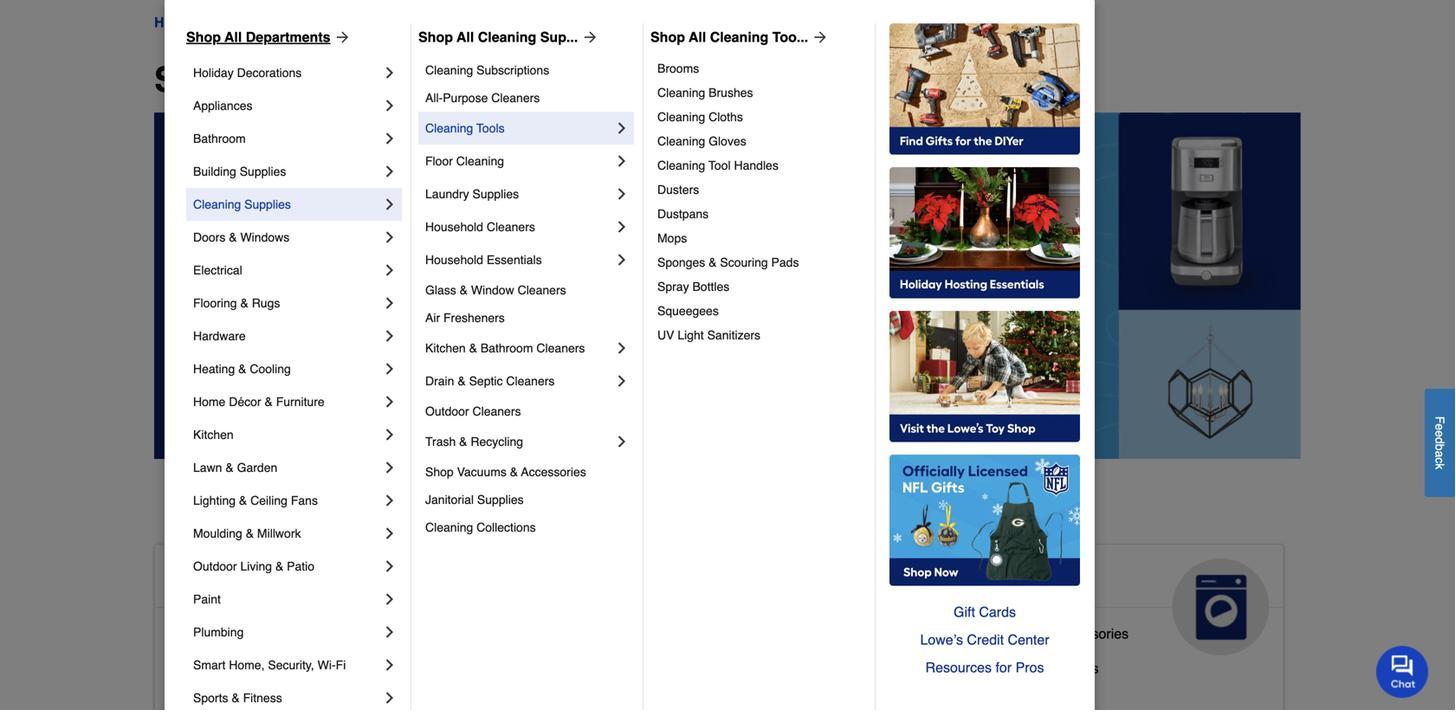 Task type: describe. For each thing, give the bounding box(es) containing it.
uv light sanitizers link
[[658, 323, 863, 347]]

drain
[[425, 374, 454, 388]]

sup...
[[540, 29, 578, 45]]

hardware
[[193, 329, 246, 343]]

trash & recycling
[[425, 435, 523, 449]]

beverage & wine chillers
[[941, 661, 1099, 677]]

rugs
[[252, 296, 280, 310]]

janitorial supplies link
[[425, 486, 631, 514]]

kitchen link
[[193, 418, 381, 451]]

paint link
[[193, 583, 381, 616]]

accessories for shop vacuums & accessories
[[521, 465, 586, 479]]

chillers
[[1053, 661, 1099, 677]]

chevron right image for moulding & millwork
[[381, 525, 399, 542]]

fans
[[291, 494, 318, 508]]

subscriptions
[[477, 63, 549, 77]]

visit the lowe's toy shop. image
[[890, 311, 1080, 443]]

1 horizontal spatial appliances
[[941, 566, 1071, 593]]

houses,
[[619, 688, 670, 704]]

chevron right image for cleaning supplies
[[381, 196, 399, 213]]

smart
[[193, 658, 226, 672]]

chevron right image for outdoor living & patio
[[381, 558, 399, 575]]

0 horizontal spatial furniture
[[276, 395, 325, 409]]

shop for shop all departments
[[186, 29, 221, 45]]

flooring & rugs
[[193, 296, 280, 310]]

accessible bathroom
[[169, 626, 299, 642]]

cleaning up the subscriptions
[[478, 29, 537, 45]]

scouring
[[720, 256, 768, 269]]

cleaning supplies
[[193, 198, 291, 211]]

officially licensed n f l gifts. shop now. image
[[890, 455, 1080, 587]]

paint
[[193, 593, 221, 606]]

& for sports & fitness
[[232, 691, 240, 705]]

patio
[[287, 560, 315, 574]]

appliance parts & accessories link
[[941, 622, 1129, 657]]

2 e from the top
[[1434, 431, 1447, 437]]

holiday
[[193, 66, 234, 80]]

laundry supplies
[[425, 187, 519, 201]]

cleaning up brooms link
[[710, 29, 769, 45]]

livestock
[[555, 654, 613, 670]]

supplies for janitorial supplies
[[477, 493, 524, 507]]

window
[[471, 283, 514, 297]]

accessible for accessible bedroom
[[169, 661, 235, 677]]

lawn
[[193, 461, 222, 475]]

dusters
[[658, 183, 699, 197]]

smart home, security, wi-fi
[[193, 658, 346, 672]]

& inside appliance parts & accessories 'link'
[[1042, 626, 1051, 642]]

chevron right image for doors & windows
[[381, 229, 399, 246]]

fi
[[336, 658, 346, 672]]

chevron right image for appliances
[[381, 97, 399, 114]]

drain & septic cleaners
[[425, 374, 555, 388]]

pads
[[772, 256, 799, 269]]

all for shop all departments
[[250, 60, 293, 100]]

0 horizontal spatial pet
[[555, 688, 576, 704]]

appliances image
[[1173, 559, 1270, 656]]

septic
[[469, 374, 503, 388]]

security,
[[268, 658, 314, 672]]

& inside home décor & furniture link
[[265, 395, 273, 409]]

chevron right image for holiday decorations
[[381, 64, 399, 81]]

sports & fitness link
[[193, 682, 381, 710]]

glass
[[425, 283, 456, 297]]

squeegees link
[[658, 299, 863, 323]]

brushes
[[709, 86, 753, 100]]

decorations
[[237, 66, 302, 80]]

chevron right image for plumbing
[[381, 624, 399, 641]]

cleaners inside "link"
[[491, 91, 540, 105]]

accessible for accessible home
[[169, 566, 296, 593]]

moulding & millwork link
[[193, 517, 381, 550]]

flooring & rugs link
[[193, 287, 381, 320]]

& for animal & pet care
[[643, 566, 660, 593]]

cleaning gloves link
[[658, 129, 863, 153]]

building supplies link
[[193, 155, 381, 188]]

& inside "shop vacuums & accessories" link
[[510, 465, 518, 479]]

home inside accessible home link
[[302, 566, 370, 593]]

floor cleaning link
[[425, 145, 613, 178]]

shop for shop vacuums & accessories
[[425, 465, 454, 479]]

supplies for laundry supplies
[[473, 187, 519, 201]]

shop all cleaning sup...
[[418, 29, 578, 45]]

1 e from the top
[[1434, 424, 1447, 431]]

& for sponges & scouring pads
[[709, 256, 717, 269]]

laundry supplies link
[[425, 178, 613, 211]]

heating & cooling link
[[193, 353, 381, 386]]

for
[[996, 660, 1012, 676]]

glass & window cleaners link
[[425, 276, 631, 304]]

cleaning tools
[[425, 121, 505, 135]]

chevron right image for building supplies
[[381, 163, 399, 180]]

home link
[[154, 12, 193, 33]]

chevron right image for home décor & furniture
[[381, 393, 399, 411]]

& for trash & recycling
[[459, 435, 467, 449]]

tools
[[477, 121, 505, 135]]

departments for shop all departments
[[246, 29, 331, 45]]

departments for shop all departments
[[303, 60, 515, 100]]

chevron right image for sports & fitness
[[381, 690, 399, 707]]

all for shop all cleaning too...
[[689, 29, 706, 45]]

chevron right image for trash & recycling
[[613, 433, 631, 451]]

chevron right image for heating & cooling
[[381, 360, 399, 378]]

chat invite button image
[[1377, 646, 1430, 698]]

find gifts for the diyer. image
[[890, 23, 1080, 155]]

supplies for livestock supplies
[[617, 654, 670, 670]]

chevron right image for smart home, security, wi-fi
[[381, 657, 399, 674]]

household essentials
[[425, 253, 542, 267]]

& for lawn & garden
[[226, 461, 234, 475]]

supplies for building supplies
[[240, 165, 286, 178]]

arrow right image for shop all departments
[[331, 29, 351, 46]]

resources for pros link
[[890, 654, 1080, 682]]

wi-
[[318, 658, 336, 672]]

sports & fitness
[[193, 691, 282, 705]]

trash & recycling link
[[425, 425, 613, 458]]

gift cards
[[954, 604, 1016, 620]]

essentials
[[487, 253, 542, 267]]

animal & pet care image
[[787, 559, 884, 656]]

light
[[678, 328, 704, 342]]

windows
[[240, 230, 290, 244]]

chevron right image for lawn & garden
[[381, 459, 399, 477]]

pros
[[1016, 660, 1044, 676]]

collections
[[477, 521, 536, 535]]

flooring
[[193, 296, 237, 310]]

accessories for appliance parts & accessories
[[1055, 626, 1129, 642]]

resources
[[926, 660, 992, 676]]

handles
[[734, 159, 779, 172]]

household for household cleaners
[[425, 220, 483, 234]]

center
[[1008, 632, 1050, 648]]

doors & windows
[[193, 230, 290, 244]]

cleaners up essentials
[[487, 220, 535, 234]]

pet beds, houses, & furniture link
[[555, 684, 742, 710]]

brooms link
[[658, 56, 863, 81]]

heating & cooling
[[193, 362, 291, 376]]

0 vertical spatial appliances
[[193, 99, 253, 113]]

& for moulding & millwork
[[246, 527, 254, 541]]

moulding & millwork
[[193, 527, 301, 541]]

chevron right image for hardware
[[381, 328, 399, 345]]

parts
[[1006, 626, 1038, 642]]



Task type: locate. For each thing, give the bounding box(es) containing it.
0 vertical spatial kitchen
[[425, 341, 466, 355]]

bedroom
[[239, 661, 295, 677]]

chevron right image for cleaning tools
[[613, 120, 631, 137]]

0 vertical spatial appliances link
[[193, 89, 381, 122]]

& left cooling
[[238, 362, 246, 376]]

appliances up cards
[[941, 566, 1071, 593]]

chevron right image for paint
[[381, 591, 399, 608]]

smart home, security, wi-fi link
[[193, 649, 381, 682]]

supplies down the shop vacuums & accessories
[[477, 493, 524, 507]]

& left 'millwork'
[[246, 527, 254, 541]]

appliances link down decorations
[[193, 89, 381, 122]]

& right décor
[[265, 395, 273, 409]]

1 vertical spatial furniture
[[687, 688, 742, 704]]

accessible inside "link"
[[169, 626, 235, 642]]

0 vertical spatial outdoor
[[425, 405, 469, 418]]

shop up brooms
[[651, 29, 685, 45]]

chevron right image
[[381, 130, 399, 147], [613, 152, 631, 170], [381, 163, 399, 180], [381, 196, 399, 213], [613, 218, 631, 236], [381, 229, 399, 246], [381, 262, 399, 279], [381, 295, 399, 312], [613, 340, 631, 357], [613, 373, 631, 390], [381, 459, 399, 477], [381, 492, 399, 509], [381, 525, 399, 542], [381, 558, 399, 575], [381, 591, 399, 608], [381, 657, 399, 674]]

home for home décor & furniture
[[193, 395, 226, 409]]

pet inside animal & pet care
[[667, 566, 705, 593]]

0 horizontal spatial accessories
[[521, 465, 586, 479]]

shop all departments
[[186, 29, 331, 45]]

chevron right image for floor cleaning
[[613, 152, 631, 170]]

holiday decorations link
[[193, 56, 381, 89]]

cleaning down cleaning cloths
[[658, 134, 706, 148]]

cleaners down the subscriptions
[[491, 91, 540, 105]]

spray bottles link
[[658, 275, 863, 299]]

cleaning up dusters
[[658, 159, 706, 172]]

electrical link
[[193, 254, 381, 287]]

lighting
[[193, 494, 236, 508]]

cleaning down brooms
[[658, 86, 706, 100]]

cleaning down janitorial
[[425, 521, 473, 535]]

squeegees
[[658, 304, 719, 318]]

shop for shop all cleaning too...
[[651, 29, 685, 45]]

appliance parts & accessories
[[941, 626, 1129, 642]]

& for flooring & rugs
[[240, 296, 249, 310]]

arrow right image inside shop all cleaning sup... link
[[578, 29, 599, 46]]

cleaning tool handles
[[658, 159, 779, 172]]

cleaners up air fresheners link
[[518, 283, 566, 297]]

chevron right image for household cleaners
[[613, 218, 631, 236]]

all up brooms
[[689, 29, 706, 45]]

& down trash & recycling link
[[510, 465, 518, 479]]

2 vertical spatial bathroom
[[239, 626, 299, 642]]

all-purpose cleaners link
[[425, 84, 631, 112]]

animal & pet care link
[[541, 545, 898, 656]]

2 horizontal spatial shop
[[651, 29, 685, 45]]

supplies up household cleaners
[[473, 187, 519, 201]]

accessories inside "shop vacuums & accessories" link
[[521, 465, 586, 479]]

beverage
[[941, 661, 1000, 677]]

cleaning subscriptions
[[425, 63, 549, 77]]

cleaning for cleaning cloths
[[658, 110, 706, 124]]

2 accessible from the top
[[169, 626, 235, 642]]

& down accessible bedroom 'link'
[[232, 691, 240, 705]]

& inside moulding & millwork link
[[246, 527, 254, 541]]

cleaning for cleaning gloves
[[658, 134, 706, 148]]

cleaners up recycling
[[473, 405, 521, 418]]

0 vertical spatial home
[[154, 14, 193, 30]]

cleaning for cleaning brushes
[[658, 86, 706, 100]]

lighting & ceiling fans
[[193, 494, 318, 508]]

moulding
[[193, 527, 242, 541]]

1 vertical spatial shop
[[425, 465, 454, 479]]

uv
[[658, 328, 674, 342]]

chevron right image for household essentials
[[613, 251, 631, 269]]

1 horizontal spatial pet
[[667, 566, 705, 593]]

accessible bathroom link
[[169, 622, 299, 657]]

cleaning for cleaning tools
[[425, 121, 473, 135]]

1 accessible from the top
[[169, 566, 296, 593]]

accessible inside 'link'
[[169, 661, 235, 677]]

chevron right image for kitchen & bathroom cleaners
[[613, 340, 631, 357]]

accessible up the sports
[[169, 661, 235, 677]]

shop inside shop all cleaning too... link
[[651, 29, 685, 45]]

holiday hosting essentials. image
[[890, 167, 1080, 299]]

& for beverage & wine chillers
[[1004, 661, 1014, 677]]

beverage & wine chillers link
[[941, 657, 1099, 691]]

vacuums
[[457, 465, 507, 479]]

cloths
[[709, 110, 743, 124]]

all up cleaning subscriptions
[[457, 29, 474, 45]]

& inside the kitchen & bathroom cleaners link
[[469, 341, 477, 355]]

0 horizontal spatial appliances
[[193, 99, 253, 113]]

cleaning subscriptions link
[[425, 56, 631, 84]]

cleaning for cleaning collections
[[425, 521, 473, 535]]

2 household from the top
[[425, 253, 483, 267]]

kitchen
[[425, 341, 466, 355], [193, 428, 234, 442]]

supplies for cleaning supplies
[[244, 198, 291, 211]]

2 vertical spatial home
[[302, 566, 370, 593]]

doors & windows link
[[193, 221, 381, 254]]

1 arrow right image from the left
[[331, 29, 351, 46]]

& inside lighting & ceiling fans link
[[239, 494, 247, 508]]

shop all cleaning too...
[[651, 29, 809, 45]]

arrow right image
[[809, 29, 829, 46]]

cleaners up outdoor cleaners link
[[506, 374, 555, 388]]

1 vertical spatial appliances
[[941, 566, 1071, 593]]

appliances link
[[193, 89, 381, 122], [927, 545, 1284, 656]]

home
[[154, 14, 193, 30], [193, 395, 226, 409], [302, 566, 370, 593]]

outdoor down moulding
[[193, 560, 237, 574]]

supplies up houses,
[[617, 654, 670, 670]]

cleaning up all-
[[425, 63, 473, 77]]

chevron right image for bathroom
[[381, 130, 399, 147]]

chevron right image for kitchen
[[381, 426, 399, 444]]

departments up holiday decorations link
[[246, 29, 331, 45]]

& for heating & cooling
[[238, 362, 246, 376]]

0 vertical spatial bathroom
[[193, 132, 246, 146]]

garden
[[237, 461, 278, 475]]

shop for shop all departments
[[154, 60, 241, 100]]

arrow right image for shop all cleaning sup...
[[578, 29, 599, 46]]

too...
[[773, 29, 809, 45]]

building
[[193, 165, 236, 178]]

accessible home link
[[155, 545, 512, 656]]

kitchen & bathroom cleaners
[[425, 341, 585, 355]]

cleaning up the cleaning gloves
[[658, 110, 706, 124]]

3 accessible from the top
[[169, 661, 235, 677]]

accessible for accessible bathroom
[[169, 626, 235, 642]]

chevron right image for drain & septic cleaners
[[613, 373, 631, 390]]

f e e d b a c k button
[[1425, 389, 1456, 497]]

plumbing link
[[193, 616, 381, 649]]

home,
[[229, 658, 265, 672]]

& inside glass & window cleaners link
[[460, 283, 468, 297]]

cleaning down all-
[[425, 121, 473, 135]]

livestock supplies link
[[555, 650, 670, 684]]

accessible bedroom link
[[169, 657, 295, 691]]

shop up janitorial
[[425, 465, 454, 479]]

& right glass
[[460, 283, 468, 297]]

& for glass & window cleaners
[[460, 283, 468, 297]]

1 vertical spatial household
[[425, 253, 483, 267]]

& right lawn
[[226, 461, 234, 475]]

2 arrow right image from the left
[[578, 29, 599, 46]]

1 vertical spatial bathroom
[[481, 341, 533, 355]]

cleaning tools link
[[425, 112, 613, 145]]

floor
[[425, 154, 453, 168]]

shop
[[154, 60, 241, 100], [425, 465, 454, 479]]

& left ceiling
[[239, 494, 247, 508]]

chevron right image for flooring & rugs
[[381, 295, 399, 312]]

& inside drain & septic cleaners link
[[458, 374, 466, 388]]

departments up the cleaning tools
[[303, 60, 515, 100]]

a
[[1434, 451, 1447, 458]]

cleaning brushes link
[[658, 81, 863, 105]]

1 horizontal spatial shop
[[425, 465, 454, 479]]

cleaning tool handles link
[[658, 153, 863, 178]]

accessories inside appliance parts & accessories 'link'
[[1055, 626, 1129, 642]]

shop all cleaning too... link
[[651, 27, 829, 48]]

0 horizontal spatial arrow right image
[[331, 29, 351, 46]]

cleaning for cleaning supplies
[[193, 198, 241, 211]]

& left rugs
[[240, 296, 249, 310]]

& left pros
[[1004, 661, 1014, 677]]

bathroom inside 'link'
[[193, 132, 246, 146]]

1 vertical spatial home
[[193, 395, 226, 409]]

supplies up windows
[[244, 198, 291, 211]]

shop
[[186, 29, 221, 45], [418, 29, 453, 45], [651, 29, 685, 45]]

shop up all-
[[418, 29, 453, 45]]

2 shop from the left
[[418, 29, 453, 45]]

glass & window cleaners
[[425, 283, 566, 297]]

kitchen for kitchen
[[193, 428, 234, 442]]

0 horizontal spatial outdoor
[[193, 560, 237, 574]]

chevron right image for lighting & ceiling fans
[[381, 492, 399, 509]]

2 vertical spatial accessible
[[169, 661, 235, 677]]

& inside beverage & wine chillers link
[[1004, 661, 1014, 677]]

& inside outdoor living & patio link
[[275, 560, 284, 574]]

household down laundry
[[425, 220, 483, 234]]

& right trash
[[459, 435, 467, 449]]

0 vertical spatial accessible
[[169, 566, 296, 593]]

1 horizontal spatial outdoor
[[425, 405, 469, 418]]

3 shop from the left
[[651, 29, 685, 45]]

outdoor for outdoor cleaners
[[425, 405, 469, 418]]

home inside home décor & furniture link
[[193, 395, 226, 409]]

1 household from the top
[[425, 220, 483, 234]]

b
[[1434, 444, 1447, 451]]

1 vertical spatial accessories
[[1055, 626, 1129, 642]]

0 horizontal spatial home
[[154, 14, 193, 30]]

pet
[[667, 566, 705, 593], [555, 688, 576, 704]]

d
[[1434, 437, 1447, 444]]

1 shop from the left
[[186, 29, 221, 45]]

air fresheners
[[425, 311, 505, 325]]

1 vertical spatial appliances link
[[927, 545, 1284, 656]]

& for drain & septic cleaners
[[458, 374, 466, 388]]

& inside flooring & rugs link
[[240, 296, 249, 310]]

outdoor cleaners
[[425, 405, 521, 418]]

f e e d b a c k
[[1434, 417, 1447, 470]]

shop inside shop all departments link
[[186, 29, 221, 45]]

laundry
[[425, 187, 469, 201]]

1 vertical spatial accessible
[[169, 626, 235, 642]]

bathroom up building
[[193, 132, 246, 146]]

gift
[[954, 604, 975, 620]]

accessible home image
[[401, 559, 498, 656]]

all-
[[425, 91, 443, 105]]

1 vertical spatial outdoor
[[193, 560, 237, 574]]

sponges
[[658, 256, 706, 269]]

enjoy savings year-round. no matter what you're shopping for, find what you need at a great price. image
[[154, 113, 1301, 459]]

all up 'holiday decorations'
[[225, 29, 242, 45]]

appliance
[[941, 626, 1002, 642]]

lowe's
[[921, 632, 963, 648]]

shop up the holiday
[[186, 29, 221, 45]]

0 vertical spatial pet
[[667, 566, 705, 593]]

all for shop all cleaning sup...
[[457, 29, 474, 45]]

accessible bedroom
[[169, 661, 295, 677]]

& down fresheners
[[469, 341, 477, 355]]

0 horizontal spatial shop
[[186, 29, 221, 45]]

1 horizontal spatial home
[[193, 395, 226, 409]]

1 vertical spatial pet
[[555, 688, 576, 704]]

outdoor up trash
[[425, 405, 469, 418]]

furniture down 'heating & cooling' link
[[276, 395, 325, 409]]

accessible up smart
[[169, 626, 235, 642]]

cleaners down air fresheners link
[[537, 341, 585, 355]]

sponges & scouring pads link
[[658, 250, 863, 275]]

1 vertical spatial kitchen
[[193, 428, 234, 442]]

1 horizontal spatial shop
[[418, 29, 453, 45]]

animal
[[555, 566, 636, 593]]

e up d
[[1434, 424, 1447, 431]]

& right houses,
[[674, 688, 683, 704]]

0 vertical spatial accessories
[[521, 465, 586, 479]]

sponges & scouring pads
[[658, 256, 799, 269]]

&
[[229, 230, 237, 244], [709, 256, 717, 269], [460, 283, 468, 297], [240, 296, 249, 310], [469, 341, 477, 355], [238, 362, 246, 376], [458, 374, 466, 388], [265, 395, 273, 409], [459, 435, 467, 449], [226, 461, 234, 475], [510, 465, 518, 479], [239, 494, 247, 508], [246, 527, 254, 541], [275, 560, 284, 574], [643, 566, 660, 593], [1042, 626, 1051, 642], [1004, 661, 1014, 677], [674, 688, 683, 704], [232, 691, 240, 705]]

& for lighting & ceiling fans
[[239, 494, 247, 508]]

brooms
[[658, 62, 699, 75]]

& inside sports & fitness link
[[232, 691, 240, 705]]

outdoor for outdoor living & patio
[[193, 560, 237, 574]]

supplies up cleaning supplies
[[240, 165, 286, 178]]

household
[[425, 220, 483, 234], [425, 253, 483, 267]]

1 horizontal spatial kitchen
[[425, 341, 466, 355]]

household essentials link
[[425, 243, 613, 276]]

& inside "doors & windows" "link"
[[229, 230, 237, 244]]

& inside lawn & garden link
[[226, 461, 234, 475]]

& right animal
[[643, 566, 660, 593]]

household for household essentials
[[425, 253, 483, 267]]

arrow right image
[[331, 29, 351, 46], [578, 29, 599, 46]]

0 horizontal spatial kitchen
[[193, 428, 234, 442]]

& right parts
[[1042, 626, 1051, 642]]

accessories up chillers
[[1055, 626, 1129, 642]]

e up b
[[1434, 431, 1447, 437]]

0 horizontal spatial shop
[[154, 60, 241, 100]]

bathroom up smart home, security, wi-fi
[[239, 626, 299, 642]]

air fresheners link
[[425, 304, 631, 332]]

& for doors & windows
[[229, 230, 237, 244]]

chevron right image for laundry supplies
[[613, 185, 631, 203]]

lowe's credit center
[[921, 632, 1050, 648]]

accessible down moulding
[[169, 566, 296, 593]]

home for home
[[154, 14, 193, 30]]

& left patio
[[275, 560, 284, 574]]

appliances down the holiday
[[193, 99, 253, 113]]

& inside trash & recycling link
[[459, 435, 467, 449]]

household cleaners link
[[425, 211, 613, 243]]

millwork
[[257, 527, 301, 541]]

air
[[425, 311, 440, 325]]

furniture right houses,
[[687, 688, 742, 704]]

kitchen down air
[[425, 341, 466, 355]]

1 horizontal spatial furniture
[[687, 688, 742, 704]]

arrow right image up shop all departments
[[331, 29, 351, 46]]

home décor & furniture
[[193, 395, 325, 409]]

& inside pet beds, houses, & furniture link
[[674, 688, 683, 704]]

0 vertical spatial shop
[[154, 60, 241, 100]]

1 horizontal spatial appliances link
[[927, 545, 1284, 656]]

0 vertical spatial departments
[[246, 29, 331, 45]]

all down shop all departments link
[[250, 60, 293, 100]]

outdoor cleaners link
[[425, 398, 631, 425]]

shop down home link
[[154, 60, 241, 100]]

appliances
[[193, 99, 253, 113], [941, 566, 1071, 593]]

2 horizontal spatial home
[[302, 566, 370, 593]]

0 vertical spatial household
[[425, 220, 483, 234]]

kitchen for kitchen & bathroom cleaners
[[425, 341, 466, 355]]

1 horizontal spatial accessories
[[1055, 626, 1129, 642]]

chevron right image for electrical
[[381, 262, 399, 279]]

shop inside shop all cleaning sup... link
[[418, 29, 453, 45]]

appliances link up chillers
[[927, 545, 1284, 656]]

bathroom inside "link"
[[239, 626, 299, 642]]

accessories up the janitorial supplies 'link'
[[521, 465, 586, 479]]

arrow right image inside shop all departments link
[[331, 29, 351, 46]]

bathroom link
[[193, 122, 381, 155]]

chevron right image
[[381, 64, 399, 81], [381, 97, 399, 114], [613, 120, 631, 137], [613, 185, 631, 203], [613, 251, 631, 269], [381, 328, 399, 345], [381, 360, 399, 378], [381, 393, 399, 411], [381, 426, 399, 444], [613, 433, 631, 451], [381, 624, 399, 641], [381, 690, 399, 707]]

1 horizontal spatial arrow right image
[[578, 29, 599, 46]]

bottles
[[693, 280, 730, 294]]

spray bottles
[[658, 280, 730, 294]]

& for kitchen & bathroom cleaners
[[469, 341, 477, 355]]

bathroom up drain & septic cleaners link
[[481, 341, 533, 355]]

shop for shop all cleaning sup...
[[418, 29, 453, 45]]

& up bottles
[[709, 256, 717, 269]]

& right doors
[[229, 230, 237, 244]]

fitness
[[243, 691, 282, 705]]

c
[[1434, 458, 1447, 464]]

& inside animal & pet care
[[643, 566, 660, 593]]

arrow right image up cleaning subscriptions link
[[578, 29, 599, 46]]

cleaning supplies link
[[193, 188, 381, 221]]

cleaning down building
[[193, 198, 241, 211]]

& inside sponges & scouring pads link
[[709, 256, 717, 269]]

0 vertical spatial furniture
[[276, 395, 325, 409]]

floor cleaning
[[425, 154, 504, 168]]

0 horizontal spatial appliances link
[[193, 89, 381, 122]]

kitchen up lawn
[[193, 428, 234, 442]]

beds,
[[580, 688, 615, 704]]

& inside 'heating & cooling' link
[[238, 362, 246, 376]]

& right drain
[[458, 374, 466, 388]]

cleaning for cleaning tool handles
[[658, 159, 706, 172]]

household up glass
[[425, 253, 483, 267]]

cleaning for cleaning subscriptions
[[425, 63, 473, 77]]

shop all cleaning sup... link
[[418, 27, 599, 48]]

1 vertical spatial departments
[[303, 60, 515, 100]]

cleaning up laundry supplies
[[456, 154, 504, 168]]

all for shop all departments
[[225, 29, 242, 45]]

trash
[[425, 435, 456, 449]]



Task type: vqa. For each thing, say whether or not it's contained in the screenshot.
drain & septic cleaners link
yes



